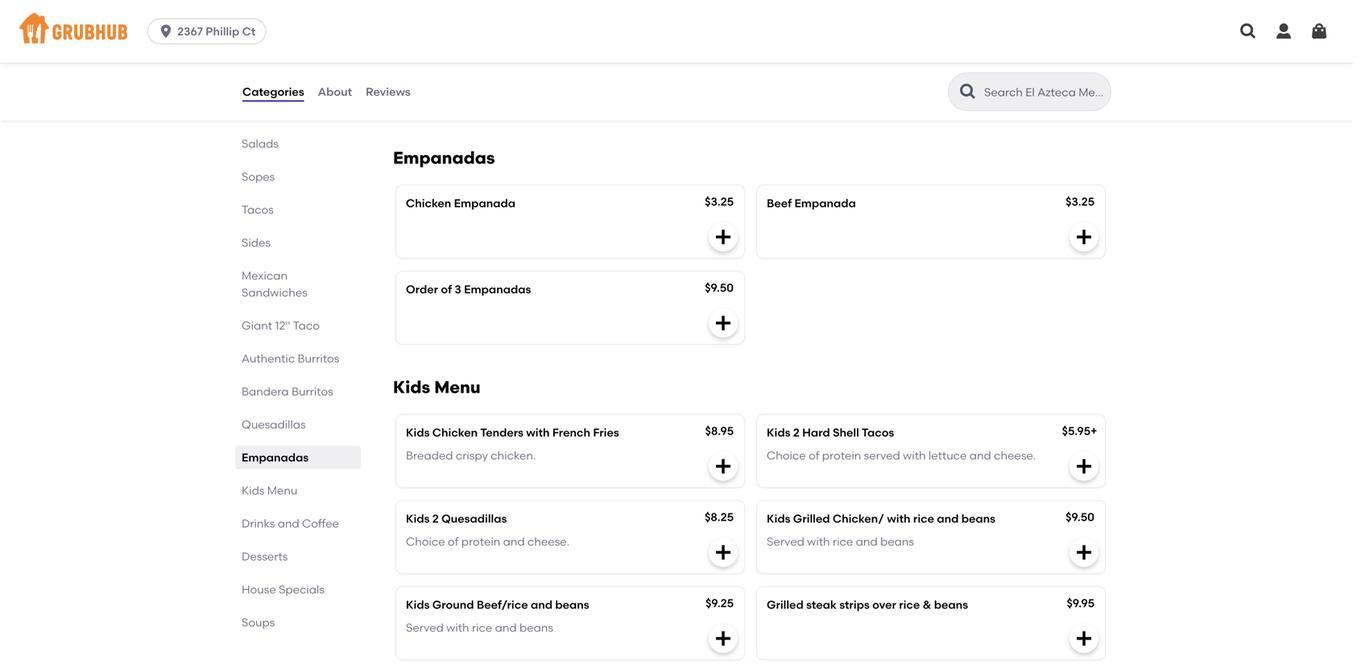 Task type: locate. For each thing, give the bounding box(es) containing it.
1 vertical spatial tacos
[[862, 426, 895, 440]]

0 vertical spatial 2
[[793, 426, 800, 440]]

empanadas inside empanadas tab
[[242, 451, 309, 465]]

grilled steak strips over rice & beans
[[767, 599, 968, 612]]

0 horizontal spatial $9.50
[[705, 281, 734, 295]]

2 for hard
[[793, 426, 800, 440]]

bandera burritos tab
[[242, 384, 355, 400]]

kids 2 quesadillas
[[406, 513, 507, 526]]

1 vertical spatial choice
[[406, 535, 445, 549]]

+
[[1091, 425, 1098, 438]]

empanadas up chicken empanada
[[393, 148, 495, 169]]

menu
[[434, 378, 481, 398], [267, 484, 298, 498]]

tacos up served at the bottom right of page
[[862, 426, 895, 440]]

3
[[455, 283, 462, 297]]

served with rice and beans down kids ground beef/rice and beans
[[406, 622, 553, 635]]

0 horizontal spatial 2
[[432, 513, 439, 526]]

kids menu tab
[[242, 483, 355, 500]]

large quesadilla image
[[624, 10, 744, 115]]

0 horizontal spatial empanada
[[454, 197, 516, 210]]

svg image
[[158, 23, 174, 39], [714, 228, 733, 247], [1075, 457, 1094, 477], [714, 544, 733, 563], [1075, 544, 1094, 563], [714, 630, 733, 649], [1075, 630, 1094, 649]]

1 horizontal spatial served with rice and beans
[[767, 535, 914, 549]]

tacos
[[242, 203, 274, 217], [862, 426, 895, 440]]

crispy
[[456, 449, 488, 463]]

rice left the & at the bottom of the page
[[899, 599, 920, 612]]

2 empanada from the left
[[795, 197, 856, 210]]

0 horizontal spatial quesadillas
[[242, 418, 306, 432]]

0 horizontal spatial protein
[[461, 535, 501, 549]]

categories
[[243, 85, 304, 99]]

1 vertical spatial served with rice and beans
[[406, 622, 553, 635]]

protein for served
[[822, 449, 862, 463]]

0 horizontal spatial $3.25
[[705, 195, 734, 209]]

of
[[441, 283, 452, 297], [809, 449, 820, 463], [448, 535, 459, 549]]

kids chicken tenders with french fries
[[406, 426, 619, 440]]

burritos for bandera burritos
[[292, 385, 333, 399]]

2367
[[177, 25, 203, 38]]

beans down lettuce
[[962, 513, 996, 526]]

and
[[970, 449, 992, 463], [937, 513, 959, 526], [278, 517, 299, 531], [503, 535, 525, 549], [856, 535, 878, 549], [531, 599, 553, 612], [495, 622, 517, 635]]

choice of protein served with lettuce and cheese.
[[767, 449, 1036, 463]]

menu inside tab
[[267, 484, 298, 498]]

1 empanada from the left
[[454, 197, 516, 210]]

empanada for beef empanada
[[795, 197, 856, 210]]

served
[[767, 535, 805, 549], [406, 622, 444, 635]]

empanadas tab
[[242, 450, 355, 466]]

categories button
[[242, 63, 305, 121]]

beef empanada
[[767, 197, 856, 210]]

1 vertical spatial served
[[406, 622, 444, 635]]

0 vertical spatial protein
[[822, 449, 862, 463]]

giant 12" taco tab
[[242, 317, 355, 334]]

0 vertical spatial menu
[[434, 378, 481, 398]]

2 vertical spatial of
[[448, 535, 459, 549]]

reviews button
[[365, 63, 412, 121]]

and right beef/rice
[[531, 599, 553, 612]]

2 left hard
[[793, 426, 800, 440]]

svg image for $9.95
[[1075, 630, 1094, 649]]

0 vertical spatial choice
[[767, 449, 806, 463]]

mexican sandwiches
[[242, 269, 308, 300]]

with
[[526, 426, 550, 440], [903, 449, 926, 463], [887, 513, 911, 526], [807, 535, 830, 549], [446, 622, 469, 635]]

choice for choice of protein served with lettuce and cheese.
[[767, 449, 806, 463]]

choice down kids 2 quesadillas
[[406, 535, 445, 549]]

1 horizontal spatial kids menu
[[393, 378, 481, 398]]

kids for kids chicken tenders with french fries
[[406, 426, 430, 440]]

0 vertical spatial served with rice and beans
[[767, 535, 914, 549]]

and down lettuce
[[937, 513, 959, 526]]

empanadas down quesadillas tab
[[242, 451, 309, 465]]

0 vertical spatial tacos
[[242, 203, 274, 217]]

burritos
[[298, 352, 339, 366], [292, 385, 333, 399]]

1 horizontal spatial 2
[[793, 426, 800, 440]]

0 horizontal spatial menu
[[267, 484, 298, 498]]

2 vertical spatial empanadas
[[242, 451, 309, 465]]

1 horizontal spatial quesadillas
[[442, 513, 507, 526]]

0 vertical spatial empanadas
[[393, 148, 495, 169]]

1 vertical spatial burritos
[[292, 385, 333, 399]]

protein
[[822, 449, 862, 463], [461, 535, 501, 549]]

choice down hard
[[767, 449, 806, 463]]

beans
[[962, 513, 996, 526], [881, 535, 914, 549], [555, 599, 589, 612], [934, 599, 968, 612], [520, 622, 553, 635]]

1 vertical spatial kids menu
[[242, 484, 298, 498]]

cheese. up beef/rice
[[528, 535, 570, 549]]

burritos down authentic burritos tab
[[292, 385, 333, 399]]

1 horizontal spatial choice
[[767, 449, 806, 463]]

0 horizontal spatial served with rice and beans
[[406, 622, 553, 635]]

Search El Azteca Mexican Restaurant-Mahwah search field
[[983, 85, 1106, 100]]

kids grilled chicken/ with rice and beans
[[767, 513, 996, 526]]

chicken.
[[491, 449, 536, 463]]

2367 phillip ct
[[177, 25, 256, 38]]

svg image
[[1239, 22, 1259, 41], [1275, 22, 1294, 41], [1310, 22, 1329, 41], [1075, 228, 1094, 247], [714, 314, 733, 333], [714, 457, 733, 477]]

tacos down the sopes on the left of the page
[[242, 203, 274, 217]]

chicken
[[406, 197, 451, 210], [432, 426, 478, 440]]

quesadillas
[[242, 418, 306, 432], [442, 513, 507, 526]]

1 vertical spatial 2
[[432, 513, 439, 526]]

over
[[873, 599, 897, 612]]

1 horizontal spatial empanada
[[795, 197, 856, 210]]

burritos inside "tab"
[[292, 385, 333, 399]]

breaded crispy chicken.
[[406, 449, 536, 463]]

drinks and coffee tab
[[242, 516, 355, 533]]

1 horizontal spatial cheese.
[[994, 449, 1036, 463]]

1 $3.25 from the left
[[705, 195, 734, 209]]

2 up choice of protein and cheese. at the left bottom of the page
[[432, 513, 439, 526]]

kids menu up the drinks
[[242, 484, 298, 498]]

chicken/
[[833, 513, 885, 526]]

kids for kids 2 quesadillas
[[406, 513, 430, 526]]

menu up tenders
[[434, 378, 481, 398]]

sandwiches
[[242, 286, 308, 300]]

and inside tab
[[278, 517, 299, 531]]

rice
[[914, 513, 935, 526], [833, 535, 853, 549], [899, 599, 920, 612], [472, 622, 493, 635]]

mexican
[[242, 269, 288, 283]]

$5.95
[[1062, 425, 1091, 438]]

and down kids 2 quesadillas
[[503, 535, 525, 549]]

grilled left chicken/
[[793, 513, 830, 526]]

0 horizontal spatial tacos
[[242, 203, 274, 217]]

and down beef/rice
[[495, 622, 517, 635]]

kids 2 hard shell tacos
[[767, 426, 895, 440]]

0 horizontal spatial choice
[[406, 535, 445, 549]]

svg image for $3.25
[[714, 228, 733, 247]]

kids menu
[[393, 378, 481, 398], [242, 484, 298, 498]]

0 vertical spatial quesadillas
[[242, 418, 306, 432]]

0 vertical spatial of
[[441, 283, 452, 297]]

and down chicken/
[[856, 535, 878, 549]]

$9.50
[[705, 281, 734, 295], [1066, 511, 1095, 525]]

2
[[793, 426, 800, 440], [432, 513, 439, 526]]

beef/rice
[[477, 599, 528, 612]]

beans down beef/rice
[[520, 622, 553, 635]]

and right the drinks
[[278, 517, 299, 531]]

order
[[406, 283, 438, 297]]

bandera burritos
[[242, 385, 333, 399]]

1 vertical spatial of
[[809, 449, 820, 463]]

served with rice and beans down chicken/
[[767, 535, 914, 549]]

choice for choice of protein and cheese.
[[406, 535, 445, 549]]

kids
[[393, 378, 430, 398], [406, 426, 430, 440], [767, 426, 791, 440], [242, 484, 265, 498], [406, 513, 430, 526], [767, 513, 791, 526], [406, 599, 430, 612]]

phillip
[[206, 25, 240, 38]]

taco
[[293, 319, 320, 333]]

1 vertical spatial protein
[[461, 535, 501, 549]]

strips
[[840, 599, 870, 612]]

svg image for $8.25
[[714, 544, 733, 563]]

grilled left steak
[[767, 599, 804, 612]]

0 horizontal spatial served
[[406, 622, 444, 635]]

burritos down taco
[[298, 352, 339, 366]]

protein down shell
[[822, 449, 862, 463]]

0 vertical spatial served
[[767, 535, 805, 549]]

1 horizontal spatial served
[[767, 535, 805, 549]]

protein down kids 2 quesadillas
[[461, 535, 501, 549]]

empanadas right the 3
[[464, 283, 531, 297]]

0 horizontal spatial kids menu
[[242, 484, 298, 498]]

of down hard
[[809, 449, 820, 463]]

1 vertical spatial menu
[[267, 484, 298, 498]]

menu up drinks and coffee
[[267, 484, 298, 498]]

0 vertical spatial burritos
[[298, 352, 339, 366]]

quesadillas tab
[[242, 417, 355, 433]]

1 horizontal spatial $9.50
[[1066, 511, 1095, 525]]

authentic
[[242, 352, 295, 366]]

empanada
[[454, 197, 516, 210], [795, 197, 856, 210]]

of for and
[[448, 535, 459, 549]]

svg image for $9.50
[[1075, 544, 1094, 563]]

2 $3.25 from the left
[[1066, 195, 1095, 209]]

cheese. right lettuce
[[994, 449, 1036, 463]]

quesadillas down bandera
[[242, 418, 306, 432]]

quesadillas up choice of protein and cheese. at the left bottom of the page
[[442, 513, 507, 526]]

1 horizontal spatial protein
[[822, 449, 862, 463]]

0 horizontal spatial cheese.
[[528, 535, 570, 549]]

1 vertical spatial cheese.
[[528, 535, 570, 549]]

1 vertical spatial quesadillas
[[442, 513, 507, 526]]

of left the 3
[[441, 283, 452, 297]]

hard
[[803, 426, 830, 440]]

french
[[553, 426, 591, 440]]

cheese.
[[994, 449, 1036, 463], [528, 535, 570, 549]]

$3.25
[[705, 195, 734, 209], [1066, 195, 1095, 209]]

of down kids 2 quesadillas
[[448, 535, 459, 549]]

tacos inside tab
[[242, 203, 274, 217]]

served with rice and beans
[[767, 535, 914, 549], [406, 622, 553, 635]]

burritos inside tab
[[298, 352, 339, 366]]

drinks and coffee
[[242, 517, 339, 531]]

1 horizontal spatial $3.25
[[1066, 195, 1095, 209]]

sides
[[242, 236, 271, 250]]

grilled
[[793, 513, 830, 526], [767, 599, 804, 612]]

empanadas
[[393, 148, 495, 169], [464, 283, 531, 297], [242, 451, 309, 465]]

kids menu up breaded
[[393, 378, 481, 398]]

choice
[[767, 449, 806, 463], [406, 535, 445, 549]]



Task type: describe. For each thing, give the bounding box(es) containing it.
about
[[318, 85, 352, 99]]

and right lettuce
[[970, 449, 992, 463]]

rice right chicken/
[[914, 513, 935, 526]]

salads
[[242, 137, 279, 151]]

shell
[[833, 426, 860, 440]]

$5.95 +
[[1062, 425, 1098, 438]]

$9.95
[[1067, 597, 1095, 611]]

specials
[[279, 583, 325, 597]]

house
[[242, 583, 276, 597]]

mexican sandwiches tab
[[242, 267, 355, 301]]

breaded
[[406, 449, 453, 463]]

kids menu inside tab
[[242, 484, 298, 498]]

&
[[923, 599, 932, 612]]

kids for kids ground beef/rice and beans
[[406, 599, 430, 612]]

kids for kids grilled chicken/ with rice and beans
[[767, 513, 791, 526]]

rice down chicken/
[[833, 535, 853, 549]]

desserts
[[242, 550, 288, 564]]

order of 3 empanadas
[[406, 283, 531, 297]]

soups tab
[[242, 615, 355, 632]]

served with rice and beans for chicken/
[[767, 535, 914, 549]]

giant
[[242, 319, 272, 333]]

0 vertical spatial kids menu
[[393, 378, 481, 398]]

tenders
[[480, 426, 524, 440]]

2367 phillip ct button
[[148, 19, 273, 44]]

0 vertical spatial cheese.
[[994, 449, 1036, 463]]

drinks
[[242, 517, 275, 531]]

empanada for chicken empanada
[[454, 197, 516, 210]]

sopes
[[242, 170, 275, 184]]

kids for kids 2 hard shell tacos
[[767, 426, 791, 440]]

beans right the & at the bottom of the page
[[934, 599, 968, 612]]

kids inside kids menu tab
[[242, 484, 265, 498]]

quesadillas inside tab
[[242, 418, 306, 432]]

1 vertical spatial chicken
[[432, 426, 478, 440]]

$3.25 for chicken empanada
[[705, 195, 734, 209]]

of for served
[[809, 449, 820, 463]]

1 vertical spatial empanadas
[[464, 283, 531, 297]]

served with rice and beans for beef/rice
[[406, 622, 553, 635]]

reviews
[[366, 85, 411, 99]]

$3.25 for beef empanada
[[1066, 195, 1095, 209]]

with right chicken/
[[887, 513, 911, 526]]

with left french at the bottom of page
[[526, 426, 550, 440]]

tacos tab
[[242, 201, 355, 218]]

beans right beef/rice
[[555, 599, 589, 612]]

about button
[[317, 63, 353, 121]]

steak
[[807, 599, 837, 612]]

0 vertical spatial $9.50
[[705, 281, 734, 295]]

with up steak
[[807, 535, 830, 549]]

authentic burritos
[[242, 352, 339, 366]]

ct
[[242, 25, 256, 38]]

0 vertical spatial chicken
[[406, 197, 451, 210]]

soups
[[242, 616, 275, 630]]

$8.95
[[705, 425, 734, 438]]

of for empanadas
[[441, 283, 452, 297]]

search icon image
[[959, 82, 978, 102]]

1 vertical spatial grilled
[[767, 599, 804, 612]]

fries
[[593, 426, 619, 440]]

sopes tab
[[242, 168, 355, 185]]

0 vertical spatial grilled
[[793, 513, 830, 526]]

1 horizontal spatial menu
[[434, 378, 481, 398]]

2 for quesadillas
[[432, 513, 439, 526]]

desserts tab
[[242, 549, 355, 566]]

bandera
[[242, 385, 289, 399]]

$8.25
[[705, 511, 734, 525]]

giant 12" taco
[[242, 319, 320, 333]]

burritos for authentic burritos
[[298, 352, 339, 366]]

1 vertical spatial $9.50
[[1066, 511, 1095, 525]]

12"
[[275, 319, 290, 333]]

served for grilled
[[767, 535, 805, 549]]

svg image inside 2367 phillip ct button
[[158, 23, 174, 39]]

kids ground beef/rice and beans
[[406, 599, 589, 612]]

1 horizontal spatial tacos
[[862, 426, 895, 440]]

rice down kids ground beef/rice and beans
[[472, 622, 493, 635]]

svg image for $9.25
[[714, 630, 733, 649]]

beans down 'kids grilled chicken/ with rice and beans'
[[881, 535, 914, 549]]

sides tab
[[242, 234, 355, 251]]

protein for and
[[461, 535, 501, 549]]

$9.25
[[706, 597, 734, 611]]

beef
[[767, 197, 792, 210]]

main navigation navigation
[[0, 0, 1354, 63]]

authentic burritos tab
[[242, 350, 355, 367]]

ground
[[432, 599, 474, 612]]

with down ground
[[446, 622, 469, 635]]

coffee
[[302, 517, 339, 531]]

house specials
[[242, 583, 325, 597]]

house specials tab
[[242, 582, 355, 599]]

lettuce
[[929, 449, 967, 463]]

served for ground
[[406, 622, 444, 635]]

with right served at the bottom right of page
[[903, 449, 926, 463]]

served
[[864, 449, 901, 463]]

choice of protein and cheese.
[[406, 535, 570, 549]]

chicken empanada
[[406, 197, 516, 210]]

salads tab
[[242, 135, 355, 152]]



Task type: vqa. For each thing, say whether or not it's contained in the screenshot.
Coffee
yes



